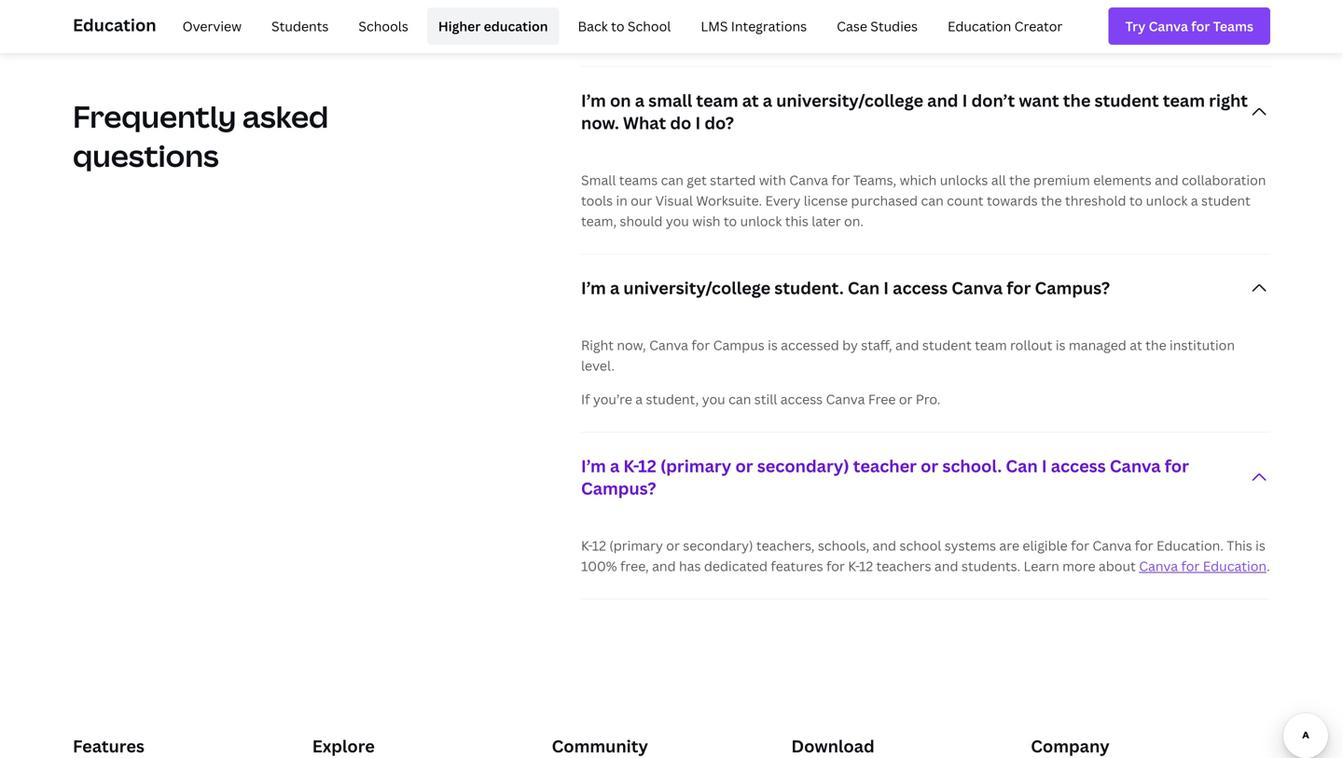 Task type: vqa. For each thing, say whether or not it's contained in the screenshot.
the right facebook posts Link
no



Task type: locate. For each thing, give the bounding box(es) containing it.
premium
[[1034, 171, 1091, 189]]

a down you're
[[610, 455, 620, 478]]

school
[[900, 537, 942, 555]]

don't
[[972, 89, 1016, 112]]

at inside the "right now, canva for campus is accessed by staff, and student team rollout is managed at the institution level."
[[1130, 336, 1143, 354]]

(primary up free,
[[610, 537, 663, 555]]

you
[[666, 212, 689, 230], [702, 390, 726, 408]]

is
[[768, 336, 778, 354], [1056, 336, 1066, 354], [1256, 537, 1266, 555]]

studies
[[871, 17, 918, 35]]

1 horizontal spatial is
[[1056, 336, 1066, 354]]

back
[[578, 17, 608, 35]]

0 vertical spatial 12
[[639, 455, 657, 478]]

i
[[963, 89, 968, 112], [696, 111, 701, 134], [884, 277, 889, 299], [1042, 455, 1048, 478]]

for up license
[[832, 171, 851, 189]]

1 vertical spatial can
[[922, 192, 944, 209]]

(primary down "student,"
[[661, 455, 732, 478]]

canva for education link
[[1140, 558, 1267, 575]]

teacher
[[854, 455, 917, 478]]

0 vertical spatial campus?
[[1035, 277, 1111, 299]]

to right back
[[611, 17, 625, 35]]

team
[[697, 89, 739, 112], [1163, 89, 1206, 112], [975, 336, 1007, 354]]

all
[[992, 171, 1007, 189]]

staff,
[[862, 336, 893, 354]]

access up the "right now, canva for campus is accessed by staff, and student team rollout is managed at the institution level." at the top
[[893, 277, 948, 299]]

100%
[[581, 558, 617, 575]]

access right still
[[781, 390, 823, 408]]

case studies
[[837, 17, 918, 35]]

12 up 100%
[[592, 537, 606, 555]]

1 vertical spatial you
[[702, 390, 726, 408]]

0 vertical spatial access
[[893, 277, 948, 299]]

1 i'm from the top
[[581, 89, 606, 112]]

1 horizontal spatial education
[[948, 17, 1012, 35]]

0 vertical spatial secondary)
[[757, 455, 850, 478]]

0 horizontal spatial 12
[[592, 537, 606, 555]]

the right the want
[[1064, 89, 1091, 112]]

menu bar
[[164, 7, 1074, 45]]

0 vertical spatial university/college
[[777, 89, 924, 112]]

education.
[[1157, 537, 1224, 555]]

0 vertical spatial (primary
[[661, 455, 732, 478]]

education inside "education creator" link
[[948, 17, 1012, 35]]

0 horizontal spatial education
[[73, 14, 156, 36]]

school.
[[943, 455, 1002, 478]]

k- down "schools,"
[[849, 558, 860, 575]]

1 horizontal spatial k-
[[624, 455, 639, 478]]

1 horizontal spatial secondary)
[[757, 455, 850, 478]]

i right the school.
[[1042, 455, 1048, 478]]

0 horizontal spatial campus?
[[581, 477, 657, 500]]

back to school
[[578, 17, 671, 35]]

by
[[843, 336, 858, 354]]

1 vertical spatial to
[[1130, 192, 1143, 209]]

accessed
[[781, 336, 840, 354]]

1 horizontal spatial campus?
[[1035, 277, 1111, 299]]

you down the "visual"
[[666, 212, 689, 230]]

student down collaboration
[[1202, 192, 1251, 209]]

k-12 (primary or secondary) teachers, schools, and school systems are eligible for canva for education. this is 100% free, and has dedicated features for k-12 teachers and students. learn more about
[[581, 537, 1266, 575]]

higher education
[[438, 17, 548, 35]]

1 horizontal spatial student
[[1095, 89, 1160, 112]]

team left rollout
[[975, 336, 1007, 354]]

0 vertical spatial you
[[666, 212, 689, 230]]

campus? up free,
[[581, 477, 657, 500]]

students
[[272, 17, 329, 35]]

and right "staff,"
[[896, 336, 920, 354]]

0 horizontal spatial student
[[923, 336, 972, 354]]

0 horizontal spatial to
[[611, 17, 625, 35]]

0 horizontal spatial you
[[666, 212, 689, 230]]

1 vertical spatial campus?
[[581, 477, 657, 500]]

1 horizontal spatial at
[[1130, 336, 1143, 354]]

(primary
[[661, 455, 732, 478], [610, 537, 663, 555]]

which
[[900, 171, 937, 189]]

a up now, at the left
[[610, 277, 620, 299]]

can down which
[[922, 192, 944, 209]]

1 vertical spatial k-
[[581, 537, 592, 555]]

integrations
[[731, 17, 807, 35]]

k- down you're
[[624, 455, 639, 478]]

1 horizontal spatial team
[[975, 336, 1007, 354]]

menu bar containing overview
[[164, 7, 1074, 45]]

12 down "student,"
[[639, 455, 657, 478]]

company
[[1031, 735, 1110, 758]]

2 vertical spatial k-
[[849, 558, 860, 575]]

is right rollout
[[1056, 336, 1066, 354]]

2 vertical spatial access
[[1051, 455, 1107, 478]]

at right do?
[[743, 89, 759, 112]]

1 horizontal spatial university/college
[[777, 89, 924, 112]]

to down elements
[[1130, 192, 1143, 209]]

2 horizontal spatial k-
[[849, 558, 860, 575]]

2 vertical spatial can
[[729, 390, 752, 408]]

a inside the small teams can get started with canva for teams, which unlocks all the premium elements and collaboration tools in our visual worksuite. every license purchased can count towards the threshold to unlock a student team, should you wish to unlock this later on.
[[1191, 192, 1199, 209]]

12
[[639, 455, 657, 478], [592, 537, 606, 555], [860, 558, 874, 575]]

1 horizontal spatial can
[[1006, 455, 1038, 478]]

team right do on the top of page
[[697, 89, 739, 112]]

what
[[623, 111, 666, 134]]

0 vertical spatial can
[[848, 277, 880, 299]]

1 vertical spatial access
[[781, 390, 823, 408]]

and up teachers
[[873, 537, 897, 555]]

2 horizontal spatial 12
[[860, 558, 874, 575]]

or
[[899, 390, 913, 408], [736, 455, 754, 478], [921, 455, 939, 478], [667, 537, 680, 555]]

student
[[1095, 89, 1160, 112], [1202, 192, 1251, 209], [923, 336, 972, 354]]

0 horizontal spatial team
[[697, 89, 739, 112]]

2 horizontal spatial team
[[1163, 89, 1206, 112]]

and left 'has'
[[652, 558, 676, 575]]

systems
[[945, 537, 997, 555]]

lms integrations
[[701, 17, 807, 35]]

and down 'systems' in the right bottom of the page
[[935, 558, 959, 575]]

for up about
[[1135, 537, 1154, 555]]

i'm a university/college student. can i access canva for campus? button
[[581, 255, 1271, 322]]

i'm for i'm a university/college student. can i access canva for campus?
[[581, 277, 606, 299]]

i'm down if
[[581, 455, 606, 478]]

i'm for i'm a k-12 (primary or secondary) teacher or school. can i access canva for campus?
[[581, 455, 606, 478]]

(primary inside i'm a k-12 (primary or secondary) teacher or school. can i access canva for campus?
[[661, 455, 732, 478]]

and inside the small teams can get started with canva for teams, which unlocks all the premium elements and collaboration tools in our visual worksuite. every license purchased can count towards the threshold to unlock a student team, should you wish to unlock this later on.
[[1155, 171, 1179, 189]]

can inside i'm a k-12 (primary or secondary) teacher or school. can i access canva for campus?
[[1006, 455, 1038, 478]]

is inside k-12 (primary or secondary) teachers, schools, and school systems are eligible for canva for education. this is 100% free, and has dedicated features for k-12 teachers and students. learn more about
[[1256, 537, 1266, 555]]

unlock down every
[[741, 212, 782, 230]]

can
[[661, 171, 684, 189], [922, 192, 944, 209], [729, 390, 752, 408]]

1 horizontal spatial you
[[702, 390, 726, 408]]

can
[[848, 277, 880, 299], [1006, 455, 1038, 478]]

0 horizontal spatial secondary)
[[683, 537, 754, 555]]

0 horizontal spatial at
[[743, 89, 759, 112]]

schools
[[359, 17, 409, 35]]

0 vertical spatial k-
[[624, 455, 639, 478]]

a down collaboration
[[1191, 192, 1199, 209]]

i'm inside i'm a k-12 (primary or secondary) teacher or school. can i access canva for campus?
[[581, 455, 606, 478]]

3 i'm from the top
[[581, 455, 606, 478]]

download
[[792, 735, 875, 758]]

1 vertical spatial at
[[1130, 336, 1143, 354]]

0 vertical spatial at
[[743, 89, 759, 112]]

you inside the small teams can get started with canva for teams, which unlocks all the premium elements and collaboration tools in our visual worksuite. every license purchased can count towards the threshold to unlock a student team, should you wish to unlock this later on.
[[666, 212, 689, 230]]

the left the institution
[[1146, 336, 1167, 354]]

2 i'm from the top
[[581, 277, 606, 299]]

2 horizontal spatial student
[[1202, 192, 1251, 209]]

education creator
[[948, 17, 1063, 35]]

and left "don't"
[[928, 89, 959, 112]]

threshold
[[1066, 192, 1127, 209]]

count
[[947, 192, 984, 209]]

secondary) inside i'm a k-12 (primary or secondary) teacher or school. can i access canva for campus?
[[757, 455, 850, 478]]

frequently
[[73, 96, 236, 137]]

is right campus
[[768, 336, 778, 354]]

canva
[[790, 171, 829, 189], [952, 277, 1003, 299], [650, 336, 689, 354], [826, 390, 865, 408], [1110, 455, 1161, 478], [1093, 537, 1132, 555], [1140, 558, 1179, 575]]

secondary) up dedicated
[[683, 537, 754, 555]]

with
[[759, 171, 787, 189]]

university/college down wish
[[624, 277, 771, 299]]

is right this
[[1256, 537, 1266, 555]]

1 vertical spatial unlock
[[741, 212, 782, 230]]

i'm
[[581, 89, 606, 112], [581, 277, 606, 299], [581, 455, 606, 478]]

features
[[771, 558, 824, 575]]

education for education
[[73, 14, 156, 36]]

can right the school.
[[1006, 455, 1038, 478]]

12 inside i'm a k-12 (primary or secondary) teacher or school. can i access canva for campus?
[[639, 455, 657, 478]]

a inside i'm a k-12 (primary or secondary) teacher or school. can i access canva for campus?
[[610, 455, 620, 478]]

1 horizontal spatial 12
[[639, 455, 657, 478]]

0 horizontal spatial access
[[781, 390, 823, 408]]

university/college inside i'm on a small team at a university/college and i don't want the student team right now. what do i do?
[[777, 89, 924, 112]]

questions
[[73, 135, 219, 176]]

student up pro.
[[923, 336, 972, 354]]

i'm a k-12 (primary or secondary) teacher or school. can i access canva for campus?
[[581, 455, 1190, 500]]

university/college
[[777, 89, 924, 112], [624, 277, 771, 299]]

the
[[1064, 89, 1091, 112], [1010, 171, 1031, 189], [1041, 192, 1062, 209], [1146, 336, 1167, 354]]

1 vertical spatial university/college
[[624, 277, 771, 299]]

for down "schools,"
[[827, 558, 845, 575]]

the inside the "right now, canva for campus is accessed by staff, and student team rollout is managed at the institution level."
[[1146, 336, 1167, 354]]

or up 'has'
[[667, 537, 680, 555]]

0 horizontal spatial university/college
[[624, 277, 771, 299]]

i'm up right
[[581, 277, 606, 299]]

i'm inside i'm on a small team at a university/college and i don't want the student team right now. what do i do?
[[581, 89, 606, 112]]

unlock down elements
[[1147, 192, 1188, 209]]

0 vertical spatial student
[[1095, 89, 1160, 112]]

you right "student,"
[[702, 390, 726, 408]]

0 vertical spatial can
[[661, 171, 684, 189]]

and
[[928, 89, 959, 112], [1155, 171, 1179, 189], [896, 336, 920, 354], [873, 537, 897, 555], [652, 558, 676, 575], [935, 558, 959, 575]]

1 vertical spatial can
[[1006, 455, 1038, 478]]

canva inside the small teams can get started with canva for teams, which unlocks all the premium elements and collaboration tools in our visual worksuite. every license purchased can count towards the threshold to unlock a student team, should you wish to unlock this later on.
[[790, 171, 829, 189]]

small
[[581, 171, 616, 189]]

2 vertical spatial student
[[923, 336, 972, 354]]

towards
[[987, 192, 1038, 209]]

can up the "visual"
[[661, 171, 684, 189]]

small
[[649, 89, 693, 112]]

free
[[869, 390, 896, 408]]

1 horizontal spatial unlock
[[1147, 192, 1188, 209]]

2 horizontal spatial access
[[1051, 455, 1107, 478]]

team,
[[581, 212, 617, 230]]

1 horizontal spatial to
[[724, 212, 737, 230]]

k- up 100%
[[581, 537, 592, 555]]

i inside i'm a k-12 (primary or secondary) teacher or school. can i access canva for campus?
[[1042, 455, 1048, 478]]

for up education.
[[1165, 455, 1190, 478]]

a right on
[[635, 89, 645, 112]]

at right managed
[[1130, 336, 1143, 354]]

about
[[1099, 558, 1136, 575]]

0 horizontal spatial unlock
[[741, 212, 782, 230]]

to down worksuite.
[[724, 212, 737, 230]]

for up rollout
[[1007, 277, 1032, 299]]

i'm for i'm on a small team at a university/college and i don't want the student team right now. what do i do?
[[581, 89, 606, 112]]

at inside i'm on a small team at a university/college and i don't want the student team right now. what do i do?
[[743, 89, 759, 112]]

university/college down case
[[777, 89, 924, 112]]

2 horizontal spatial is
[[1256, 537, 1266, 555]]

secondary) down still
[[757, 455, 850, 478]]

for left campus
[[692, 336, 710, 354]]

12 down "schools,"
[[860, 558, 874, 575]]

2 vertical spatial to
[[724, 212, 737, 230]]

and right elements
[[1155, 171, 1179, 189]]

0 vertical spatial to
[[611, 17, 625, 35]]

can right student.
[[848, 277, 880, 299]]

0 vertical spatial i'm
[[581, 89, 606, 112]]

access up the eligible
[[1051, 455, 1107, 478]]

student inside the small teams can get started with canva for teams, which unlocks all the premium elements and collaboration tools in our visual worksuite. every license purchased can count towards the threshold to unlock a student team, should you wish to unlock this later on.
[[1202, 192, 1251, 209]]

on.
[[845, 212, 864, 230]]

0 horizontal spatial can
[[848, 277, 880, 299]]

to inside back to school link
[[611, 17, 625, 35]]

schools,
[[818, 537, 870, 555]]

student up elements
[[1095, 89, 1160, 112]]

campus? up managed
[[1035, 277, 1111, 299]]

1 vertical spatial secondary)
[[683, 537, 754, 555]]

1 vertical spatial student
[[1202, 192, 1251, 209]]

2 horizontal spatial to
[[1130, 192, 1143, 209]]

in
[[616, 192, 628, 209]]

i'm inside i'm a university/college student. can i access canva for campus? dropdown button
[[581, 277, 606, 299]]

1 vertical spatial i'm
[[581, 277, 606, 299]]

1 vertical spatial (primary
[[610, 537, 663, 555]]

managed
[[1069, 336, 1127, 354]]

team left right
[[1163, 89, 1206, 112]]

secondary)
[[757, 455, 850, 478], [683, 537, 754, 555]]

student,
[[646, 390, 699, 408]]

2 vertical spatial 12
[[860, 558, 874, 575]]

can left still
[[729, 390, 752, 408]]

access inside i'm a k-12 (primary or secondary) teacher or school. can i access canva for campus?
[[1051, 455, 1107, 478]]

2 vertical spatial i'm
[[581, 455, 606, 478]]

(primary inside k-12 (primary or secondary) teachers, schools, and school systems are eligible for canva for education. this is 100% free, and has dedicated features for k-12 teachers and students. learn more about
[[610, 537, 663, 555]]

i left "don't"
[[963, 89, 968, 112]]

i'm left on
[[581, 89, 606, 112]]

right
[[1210, 89, 1249, 112]]

or inside k-12 (primary or secondary) teachers, schools, and school systems are eligible for canva for education. this is 100% free, and has dedicated features for k-12 teachers and students. learn more about
[[667, 537, 680, 555]]

or left the school.
[[921, 455, 939, 478]]



Task type: describe. For each thing, give the bounding box(es) containing it.
canva inside the "right now, canva for campus is accessed by staff, and student team rollout is managed at the institution level."
[[650, 336, 689, 354]]

teams,
[[854, 171, 897, 189]]

this
[[785, 212, 809, 230]]

education creator link
[[937, 7, 1074, 45]]

students.
[[962, 558, 1021, 575]]

rollout
[[1011, 336, 1053, 354]]

want
[[1019, 89, 1060, 112]]

teachers
[[877, 558, 932, 575]]

higher education link
[[427, 7, 559, 45]]

school
[[628, 17, 671, 35]]

a right do?
[[763, 89, 773, 112]]

small teams can get started with canva for teams, which unlocks all the premium elements and collaboration tools in our visual worksuite. every license purchased can count towards the threshold to unlock a student team, should you wish to unlock this later on.
[[581, 171, 1267, 230]]

a right you're
[[636, 390, 643, 408]]

now,
[[617, 336, 646, 354]]

teachers,
[[757, 537, 815, 555]]

right
[[581, 336, 614, 354]]

i'm on a small team at a university/college and i don't want the student team right now. what do i do? button
[[581, 67, 1271, 157]]

k- inside i'm a k-12 (primary or secondary) teacher or school. can i access canva for campus?
[[624, 455, 639, 478]]

started
[[710, 171, 756, 189]]

the inside i'm on a small team at a university/college and i don't want the student team right now. what do i do?
[[1064, 89, 1091, 112]]

0 horizontal spatial k-
[[581, 537, 592, 555]]

lms integrations link
[[690, 7, 819, 45]]

0 horizontal spatial is
[[768, 336, 778, 354]]

2 horizontal spatial education
[[1204, 558, 1267, 575]]

for inside i'm a k-12 (primary or secondary) teacher or school. can i access canva for campus?
[[1165, 455, 1190, 478]]

education element
[[73, 0, 1271, 52]]

do
[[670, 111, 692, 134]]

lms
[[701, 17, 728, 35]]

university/college inside dropdown button
[[624, 277, 771, 299]]

higher
[[438, 17, 481, 35]]

purchased
[[851, 192, 918, 209]]

secondary) inside k-12 (primary or secondary) teachers, schools, and school systems are eligible for canva for education. this is 100% free, and has dedicated features for k-12 teachers and students. learn more about
[[683, 537, 754, 555]]

teams
[[619, 171, 658, 189]]

are
[[1000, 537, 1020, 555]]

for inside the small teams can get started with canva for teams, which unlocks all the premium elements and collaboration tools in our visual worksuite. every license purchased can count towards the threshold to unlock a student team, should you wish to unlock this later on.
[[832, 171, 851, 189]]

has
[[679, 558, 701, 575]]

you're
[[593, 390, 633, 408]]

still
[[755, 390, 778, 408]]

1 horizontal spatial access
[[893, 277, 948, 299]]

if you're a student, you can still access canva free or pro.
[[581, 390, 941, 408]]

i up "staff,"
[[884, 277, 889, 299]]

explore
[[312, 735, 375, 758]]

i'm a k-12 (primary or secondary) teacher or school. can i access canva for campus? button
[[581, 433, 1271, 523]]

every
[[766, 192, 801, 209]]

i'm on a small team at a university/college and i don't want the student team right now. what do i do?
[[581, 89, 1249, 134]]

if
[[581, 390, 590, 408]]

menu bar inside education element
[[164, 7, 1074, 45]]

schools link
[[348, 7, 420, 45]]

institution
[[1170, 336, 1236, 354]]

tools
[[581, 192, 613, 209]]

more
[[1063, 558, 1096, 575]]

asked
[[243, 96, 329, 137]]

right now, canva for campus is accessed by staff, and student team rollout is managed at the institution level.
[[581, 336, 1236, 375]]

students link
[[260, 7, 340, 45]]

or left pro.
[[899, 390, 913, 408]]

education for education creator
[[948, 17, 1012, 35]]

and inside i'm on a small team at a university/college and i don't want the student team right now. what do i do?
[[928, 89, 959, 112]]

later
[[812, 212, 841, 230]]

canva inside k-12 (primary or secondary) teachers, schools, and school systems are eligible for canva for education. this is 100% free, and has dedicated features for k-12 teachers and students. learn more about
[[1093, 537, 1132, 555]]

for down education.
[[1182, 558, 1200, 575]]

1 horizontal spatial can
[[729, 390, 752, 408]]

eligible
[[1023, 537, 1068, 555]]

learn
[[1024, 558, 1060, 575]]

the right all
[[1010, 171, 1031, 189]]

now.
[[581, 111, 620, 134]]

canva inside i'm a k-12 (primary or secondary) teacher or school. can i access canva for campus?
[[1110, 455, 1161, 478]]

or down if you're a student, you can still access canva free or pro.
[[736, 455, 754, 478]]

education
[[484, 17, 548, 35]]

canva for education .
[[1140, 558, 1271, 575]]

student inside i'm on a small team at a university/college and i don't want the student team right now. what do i do?
[[1095, 89, 1160, 112]]

student.
[[775, 277, 844, 299]]

i right do on the top of page
[[696, 111, 701, 134]]

campus? inside i'm a k-12 (primary or secondary) teacher or school. can i access canva for campus?
[[581, 477, 657, 500]]

back to school link
[[567, 7, 682, 45]]

elements
[[1094, 171, 1152, 189]]

dedicated
[[704, 558, 768, 575]]

0 horizontal spatial can
[[661, 171, 684, 189]]

2 horizontal spatial can
[[922, 192, 944, 209]]

frequently asked questions
[[73, 96, 329, 176]]

case studies link
[[826, 7, 929, 45]]

1 vertical spatial 12
[[592, 537, 606, 555]]

collaboration
[[1182, 171, 1267, 189]]

license
[[804, 192, 848, 209]]

this
[[1227, 537, 1253, 555]]

team inside the "right now, canva for campus is accessed by staff, and student team rollout is managed at the institution level."
[[975, 336, 1007, 354]]

level.
[[581, 357, 615, 375]]

features
[[73, 735, 145, 758]]

0 vertical spatial unlock
[[1147, 192, 1188, 209]]

and inside the "right now, canva for campus is accessed by staff, and student team rollout is managed at the institution level."
[[896, 336, 920, 354]]

our
[[631, 192, 653, 209]]

creator
[[1015, 17, 1063, 35]]

unlocks
[[940, 171, 989, 189]]

for inside the "right now, canva for campus is accessed by staff, and student team rollout is managed at the institution level."
[[692, 336, 710, 354]]

visual
[[656, 192, 693, 209]]

community
[[552, 735, 649, 758]]

for up more
[[1071, 537, 1090, 555]]

overview
[[183, 17, 242, 35]]

the down premium
[[1041, 192, 1062, 209]]

do?
[[705, 111, 734, 134]]

student inside the "right now, canva for campus is accessed by staff, and student team rollout is managed at the institution level."
[[923, 336, 972, 354]]

free,
[[621, 558, 649, 575]]

case
[[837, 17, 868, 35]]

pro.
[[916, 390, 941, 408]]



